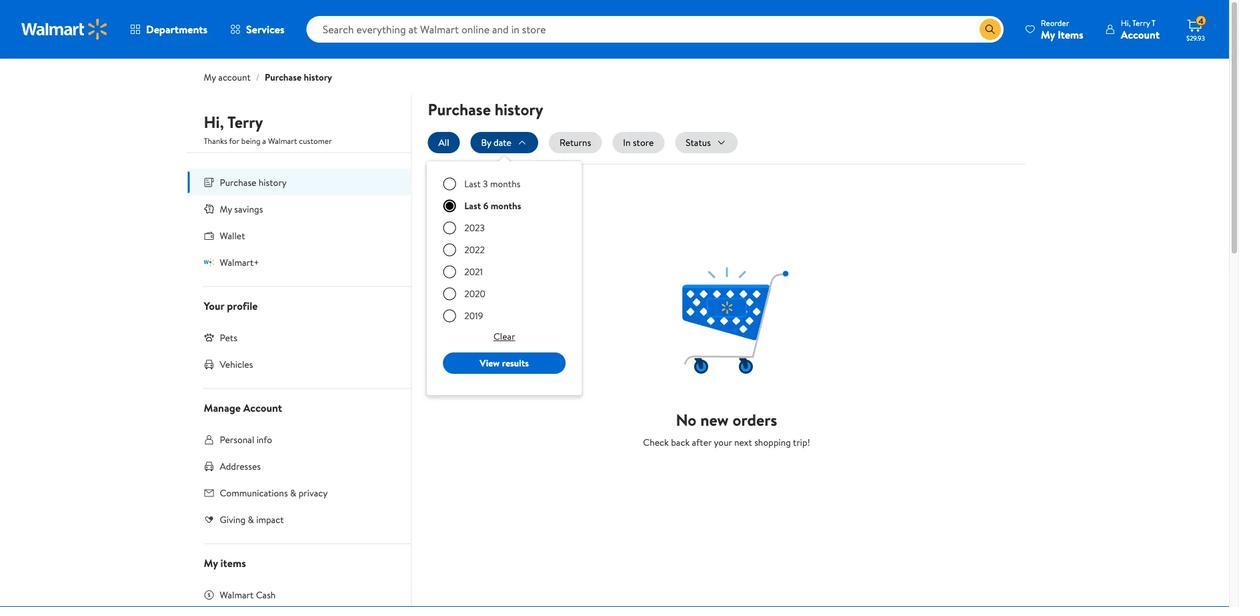 Task type: locate. For each thing, give the bounding box(es) containing it.
months right 6
[[491, 199, 521, 212]]

my left the items
[[1041, 27, 1055, 42]]

terry for account
[[1132, 17, 1150, 28]]

0 vertical spatial walmart
[[268, 135, 297, 147]]

clear button
[[443, 326, 566, 347]]

your
[[204, 298, 224, 313]]

icon image left walmart+
[[204, 257, 214, 268]]

1 vertical spatial purchase
[[428, 98, 491, 120]]

in store
[[623, 136, 654, 149]]

0 horizontal spatial purchase history
[[220, 176, 287, 189]]

view
[[480, 357, 500, 370]]

hi, left t
[[1121, 17, 1131, 28]]

giving
[[220, 513, 246, 526]]

months for last 3 months
[[490, 177, 520, 190]]

1 horizontal spatial walmart
[[268, 135, 297, 147]]

& right giving
[[248, 513, 254, 526]]

history
[[304, 71, 332, 84], [495, 98, 543, 120], [259, 176, 287, 189]]

last left the 3
[[464, 177, 481, 190]]

clear
[[493, 330, 515, 343]]

months right the 3
[[490, 177, 520, 190]]

returns button
[[549, 132, 602, 153]]

icon image
[[204, 204, 214, 214], [204, 257, 214, 268], [204, 332, 214, 343]]

my left items
[[204, 556, 218, 571]]

reorder my items
[[1041, 17, 1084, 42]]

0 vertical spatial terry
[[1132, 17, 1150, 28]]

shopping
[[754, 436, 791, 449]]

hi, terry link
[[204, 111, 263, 139]]

2023
[[464, 221, 485, 234]]

my savings
[[220, 202, 263, 215]]

hi, inside hi, terry thanks for being a walmart customer
[[204, 111, 224, 133]]

1 horizontal spatial history
[[304, 71, 332, 84]]

purchase
[[265, 71, 302, 84], [428, 98, 491, 120], [220, 176, 256, 189]]

back
[[671, 436, 690, 449]]

last 6 months
[[464, 199, 521, 212]]

1 vertical spatial hi,
[[204, 111, 224, 133]]

icon image for pets
[[204, 332, 214, 343]]

last for last 3 months
[[464, 177, 481, 190]]

3
[[483, 177, 488, 190]]

purchase history link right /
[[265, 71, 332, 84]]

manage
[[204, 400, 241, 415]]

departments button
[[119, 13, 219, 45]]

purchase history link
[[265, 71, 332, 84], [188, 169, 411, 196]]

my for my savings
[[220, 202, 232, 215]]

0 vertical spatial purchase
[[265, 71, 302, 84]]

2 last from the top
[[464, 199, 481, 212]]

my items
[[204, 556, 246, 571]]

icon image left pets on the bottom of the page
[[204, 332, 214, 343]]

account left $29.93
[[1121, 27, 1160, 42]]

personal info link
[[188, 426, 411, 453]]

terry left t
[[1132, 17, 1150, 28]]

privacy
[[299, 487, 328, 500]]

1 last from the top
[[464, 177, 481, 190]]

new
[[700, 409, 729, 431]]

0 horizontal spatial hi,
[[204, 111, 224, 133]]

1 vertical spatial icon image
[[204, 257, 214, 268]]

no new orders check back after your next shopping trip!
[[643, 409, 810, 449]]

0 vertical spatial history
[[304, 71, 332, 84]]

0 horizontal spatial &
[[248, 513, 254, 526]]

1 vertical spatial account
[[243, 400, 282, 415]]

my
[[1041, 27, 1055, 42], [204, 71, 216, 84], [220, 202, 232, 215], [204, 556, 218, 571]]

2019
[[464, 309, 483, 322]]

my left savings
[[220, 202, 232, 215]]

Search search field
[[307, 16, 1004, 43]]

being
[[241, 135, 260, 147]]

0 vertical spatial icon image
[[204, 204, 214, 214]]

purchase right /
[[265, 71, 302, 84]]

& left the privacy
[[290, 487, 296, 500]]

months
[[490, 177, 520, 190], [491, 199, 521, 212]]

group
[[438, 172, 571, 385]]

my account / purchase history
[[204, 71, 332, 84]]

walmart+ link
[[188, 249, 411, 276]]

history up savings
[[259, 176, 287, 189]]

hi, for thanks for being a walmart customer
[[204, 111, 224, 133]]

for
[[229, 135, 239, 147]]

2021
[[464, 265, 483, 278]]

2 vertical spatial icon image
[[204, 332, 214, 343]]

3 icon image from the top
[[204, 332, 214, 343]]

last
[[464, 177, 481, 190], [464, 199, 481, 212]]

&
[[290, 487, 296, 500], [248, 513, 254, 526]]

terry inside hi, terry t account
[[1132, 17, 1150, 28]]

walmart left cash
[[220, 589, 254, 602]]

icon image inside walmart+ link
[[204, 257, 214, 268]]

history right /
[[304, 71, 332, 84]]

1 icon image from the top
[[204, 204, 214, 214]]

0 horizontal spatial account
[[243, 400, 282, 415]]

terry
[[1132, 17, 1150, 28], [227, 111, 263, 133]]

account
[[1121, 27, 1160, 42], [243, 400, 282, 415]]

1 vertical spatial &
[[248, 513, 254, 526]]

purchase history
[[428, 98, 543, 120], [220, 176, 287, 189]]

2 vertical spatial purchase
[[220, 176, 256, 189]]

months for last 6 months
[[491, 199, 521, 212]]

icon image left my savings
[[204, 204, 214, 214]]

my left account
[[204, 71, 216, 84]]

wallet
[[220, 229, 245, 242]]

2021 radio
[[443, 265, 456, 279]]

my inside reorder my items
[[1041, 27, 1055, 42]]

walmart right a
[[268, 135, 297, 147]]

addresses link
[[188, 453, 411, 480]]

addresses
[[220, 460, 261, 473]]

2 horizontal spatial history
[[495, 98, 543, 120]]

purchase up my savings
[[220, 176, 256, 189]]

0 horizontal spatial terry
[[227, 111, 263, 133]]

pets link
[[188, 324, 411, 351]]

1 horizontal spatial purchase history
[[428, 98, 543, 120]]

0 vertical spatial hi,
[[1121, 17, 1131, 28]]

reorder
[[1041, 17, 1069, 28]]

purchase history link down the customer
[[188, 169, 411, 196]]

terry for for
[[227, 111, 263, 133]]

1 vertical spatial months
[[491, 199, 521, 212]]

1 vertical spatial terry
[[227, 111, 263, 133]]

account up info
[[243, 400, 282, 415]]

0 vertical spatial months
[[490, 177, 520, 190]]

walmart inside walmart cash link
[[220, 589, 254, 602]]

results
[[502, 357, 529, 370]]

all
[[438, 136, 449, 149]]

1 vertical spatial walmart
[[220, 589, 254, 602]]

last for last 6 months
[[464, 199, 481, 212]]

& for giving
[[248, 513, 254, 526]]

t
[[1152, 17, 1156, 28]]

list
[[427, 132, 1025, 395]]

wallet link
[[188, 222, 411, 249]]

returns
[[559, 136, 591, 149]]

2 vertical spatial history
[[259, 176, 287, 189]]

pets
[[220, 331, 237, 344]]

1 vertical spatial last
[[464, 199, 481, 212]]

icon image for my savings
[[204, 204, 214, 214]]

icon image inside my savings link
[[204, 204, 214, 214]]

purchase up all
[[428, 98, 491, 120]]

& for communications
[[290, 487, 296, 500]]

last left 6
[[464, 199, 481, 212]]

orders
[[733, 409, 777, 431]]

2 icon image from the top
[[204, 257, 214, 268]]

vehicles link
[[188, 351, 411, 378]]

2023 radio
[[443, 221, 456, 235]]

icon image inside the pets link
[[204, 332, 214, 343]]

$29.93
[[1186, 33, 1205, 42]]

terry up being on the top left
[[227, 111, 263, 133]]

history up "by date" dropdown button
[[495, 98, 543, 120]]

0 horizontal spatial history
[[259, 176, 287, 189]]

0 vertical spatial &
[[290, 487, 296, 500]]

purchase history up savings
[[220, 176, 287, 189]]

0 horizontal spatial walmart
[[220, 589, 254, 602]]

1 horizontal spatial &
[[290, 487, 296, 500]]

walmart
[[268, 135, 297, 147], [220, 589, 254, 602]]

2 horizontal spatial purchase
[[428, 98, 491, 120]]

hi, up thanks
[[204, 111, 224, 133]]

personal
[[220, 433, 254, 446]]

hi, inside hi, terry t account
[[1121, 17, 1131, 28]]

icon image for walmart+
[[204, 257, 214, 268]]

& inside 'link'
[[290, 487, 296, 500]]

purchase history up by
[[428, 98, 543, 120]]

1 horizontal spatial hi,
[[1121, 17, 1131, 28]]

0 vertical spatial purchase history
[[428, 98, 543, 120]]

hi,
[[1121, 17, 1131, 28], [204, 111, 224, 133]]

0 vertical spatial last
[[464, 177, 481, 190]]

1 horizontal spatial purchase
[[265, 71, 302, 84]]

1 horizontal spatial terry
[[1132, 17, 1150, 28]]

0 vertical spatial account
[[1121, 27, 1160, 42]]

terry inside hi, terry thanks for being a walmart customer
[[227, 111, 263, 133]]

savings
[[234, 202, 263, 215]]

manage account
[[204, 400, 282, 415]]

my savings link
[[188, 196, 411, 222]]

communications & privacy
[[220, 487, 328, 500]]



Task type: vqa. For each thing, say whether or not it's contained in the screenshot.
Freshness inside the Now $ 3 98 $4.48 29.5 ¢/oz Freshness Guaranteed Frosted Sugar Cookies, Blue, 13.5 oz,10 Count, Shelf-Stable/Ambient, Whole
no



Task type: describe. For each thing, give the bounding box(es) containing it.
account
[[218, 71, 251, 84]]

1 vertical spatial purchase history
[[220, 176, 287, 189]]

all button
[[428, 132, 460, 153]]

items
[[220, 556, 246, 571]]

communications & privacy link
[[188, 480, 411, 507]]

profile
[[227, 298, 258, 313]]

1 vertical spatial history
[[495, 98, 543, 120]]

customer
[[299, 135, 332, 147]]

check
[[643, 436, 669, 449]]

status button
[[675, 132, 737, 153]]

by date
[[481, 136, 511, 149]]

my for my items
[[204, 556, 218, 571]]

my account link
[[204, 71, 251, 84]]

2019 radio
[[443, 309, 456, 323]]

hi, terry thanks for being a walmart customer
[[204, 111, 332, 147]]

store
[[633, 136, 654, 149]]

services button
[[219, 13, 296, 45]]

Last 3 months radio
[[443, 177, 456, 191]]

personal info
[[220, 433, 272, 446]]

2020
[[464, 287, 486, 300]]

list containing all
[[427, 132, 1025, 395]]

services
[[246, 22, 285, 37]]

departments
[[146, 22, 207, 37]]

view results button
[[443, 353, 566, 374]]

giving & impact link
[[188, 507, 411, 533]]

thanks
[[204, 135, 227, 147]]

trip!
[[793, 436, 810, 449]]

walmart inside hi, terry thanks for being a walmart customer
[[268, 135, 297, 147]]

walmart+
[[220, 256, 259, 269]]

1 horizontal spatial account
[[1121, 27, 1160, 42]]

2022
[[464, 243, 485, 256]]

in store button
[[612, 132, 664, 153]]

0 vertical spatial purchase history link
[[265, 71, 332, 84]]

info
[[257, 433, 272, 446]]

next
[[734, 436, 752, 449]]

walmart cash link
[[188, 582, 411, 608]]

group containing last 3 months
[[438, 172, 571, 385]]

your
[[714, 436, 732, 449]]

items
[[1058, 27, 1084, 42]]

impact
[[256, 513, 284, 526]]

hi, terry t account
[[1121, 17, 1160, 42]]

a
[[262, 135, 266, 147]]

giving & impact
[[220, 513, 284, 526]]

walmart image
[[21, 19, 108, 40]]

status
[[686, 136, 711, 149]]

after
[[692, 436, 712, 449]]

no
[[676, 409, 697, 431]]

4
[[1199, 15, 1204, 26]]

vehicles
[[220, 358, 253, 371]]

2022 radio
[[443, 243, 456, 257]]

1 vertical spatial purchase history link
[[188, 169, 411, 196]]

0 horizontal spatial purchase
[[220, 176, 256, 189]]

last 3 months
[[464, 177, 520, 190]]

walmart cash
[[220, 589, 276, 602]]

by
[[481, 136, 491, 149]]

Last 6 months radio
[[443, 199, 456, 213]]

cash
[[256, 589, 276, 602]]

your profile
[[204, 298, 258, 313]]

by date button
[[471, 132, 538, 153]]

Walmart Site-Wide search field
[[307, 16, 1004, 43]]

6
[[483, 199, 488, 212]]

communications
[[220, 487, 288, 500]]

hi, for account
[[1121, 17, 1131, 28]]

date
[[494, 136, 511, 149]]

in
[[623, 136, 631, 149]]

view results
[[480, 357, 529, 370]]

my for my account / purchase history
[[204, 71, 216, 84]]

search icon image
[[985, 24, 996, 35]]

2020 radio
[[443, 287, 456, 301]]

/
[[256, 71, 259, 84]]



